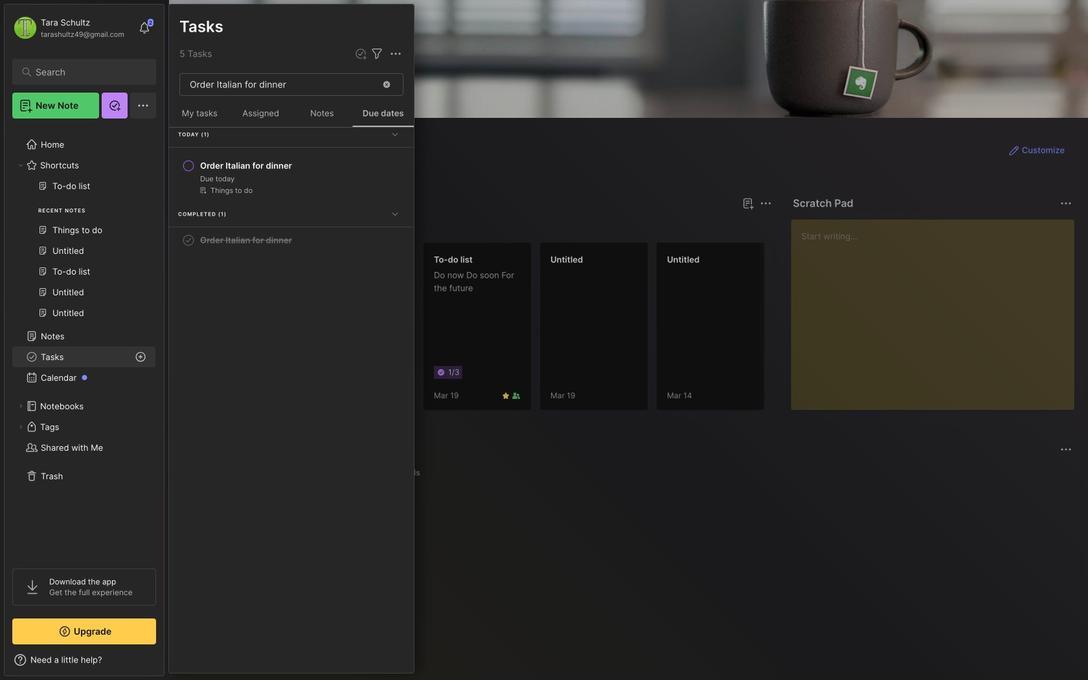 Task type: vqa. For each thing, say whether or not it's contained in the screenshot.
row
yes



Task type: locate. For each thing, give the bounding box(es) containing it.
tab list
[[192, 219, 770, 235], [192, 465, 1070, 481]]

0 vertical spatial tab list
[[192, 219, 770, 235]]

grid grid
[[190, 488, 1075, 665]]

None search field
[[36, 64, 139, 80]]

group
[[12, 176, 155, 331]]

more actions and view options image
[[388, 46, 404, 62]]

none search field inside main element
[[36, 64, 139, 80]]

group inside tree
[[12, 176, 155, 331]]

main element
[[0, 0, 168, 680]]

1 vertical spatial row
[[174, 229, 409, 252]]

Start writing… text field
[[802, 220, 1074, 400]]

Find tasks… text field
[[182, 74, 374, 95]]

new task image
[[354, 47, 367, 60]]

row
[[174, 154, 409, 201], [174, 229, 409, 252]]

2 row from the top
[[174, 229, 409, 252]]

2 tab list from the top
[[192, 465, 1070, 481]]

1 vertical spatial tab list
[[192, 465, 1070, 481]]

tree
[[5, 126, 164, 557]]

filter tasks image
[[369, 46, 385, 62]]

0 vertical spatial row
[[174, 154, 409, 201]]

row group
[[169, 122, 414, 253], [190, 242, 1088, 418]]

expand notebooks image
[[17, 402, 25, 410]]

tab
[[192, 219, 230, 235], [236, 219, 288, 235], [247, 465, 286, 481], [390, 465, 426, 481]]

collapse today image
[[389, 128, 402, 141]]



Task type: describe. For each thing, give the bounding box(es) containing it.
tree inside main element
[[5, 126, 164, 557]]

Account field
[[12, 15, 124, 41]]

1 tab list from the top
[[192, 219, 770, 235]]

click to collapse image
[[164, 656, 173, 672]]

Filter tasks field
[[369, 46, 385, 62]]

WHAT'S NEW field
[[5, 650, 164, 670]]

More actions and view options field
[[385, 46, 404, 62]]

expand tags image
[[17, 423, 25, 431]]

1 row from the top
[[174, 154, 409, 201]]

collapse completed image
[[389, 207, 402, 220]]

Search text field
[[36, 66, 139, 78]]



